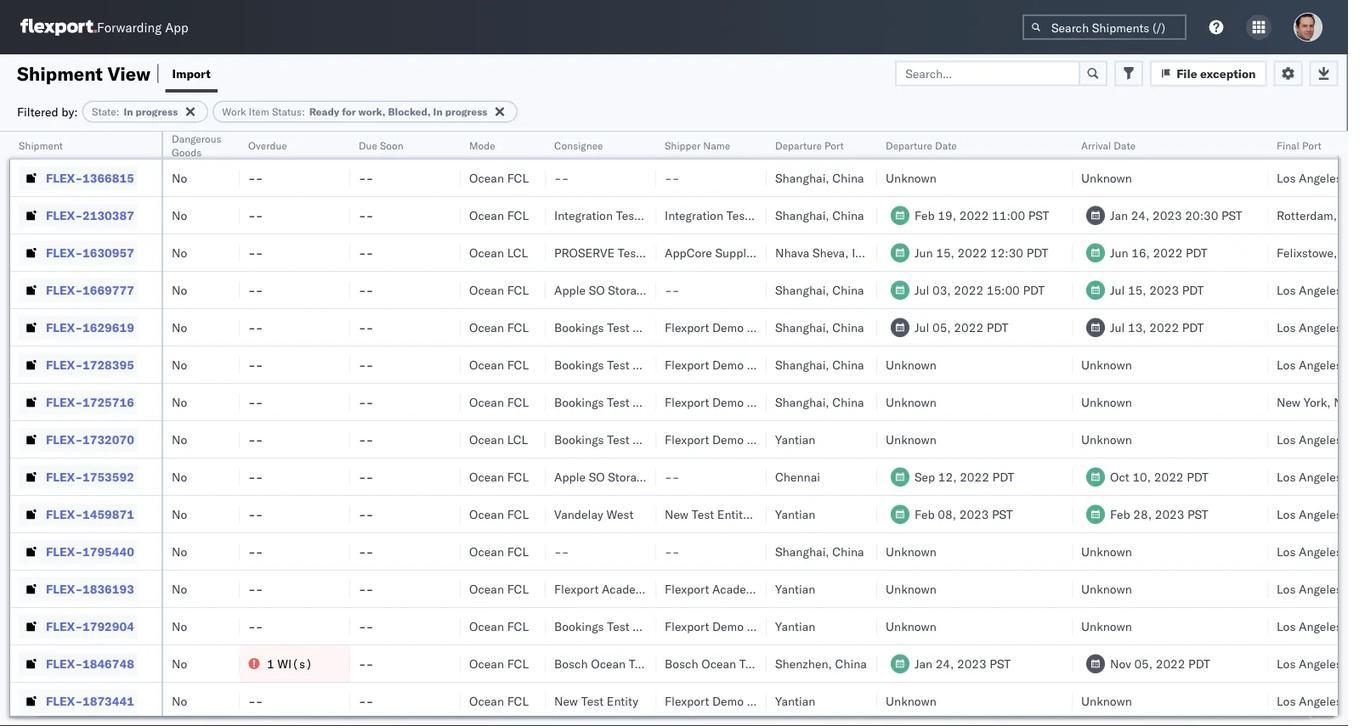 Task type: vqa. For each thing, say whether or not it's contained in the screenshot.


Task type: describe. For each thing, give the bounding box(es) containing it.
jun 16, 2022 pdt
[[1110, 245, 1208, 260]]

test for flex-1873441
[[581, 694, 604, 709]]

test for flex-1792904
[[607, 619, 630, 634]]

resize handle column header for shipment
[[141, 132, 162, 727]]

china for flex-1669777
[[832, 283, 864, 298]]

for
[[342, 105, 356, 118]]

1795440
[[83, 544, 134, 559]]

no for flex-1846748
[[172, 657, 187, 672]]

jul 13, 2022 pdt
[[1110, 320, 1204, 335]]

fcl for flex-1873441
[[507, 694, 529, 709]]

12:30
[[990, 245, 1023, 260]]

4 resize handle column header from the left
[[440, 132, 461, 727]]

flex- for 1732070
[[46, 432, 83, 447]]

test for flex-1732070
[[607, 432, 630, 447]]

forwarding app link
[[20, 19, 188, 36]]

consignee for flex-1629619
[[633, 320, 690, 335]]

pdt for oct 10, 2022 pdt
[[1187, 470, 1209, 485]]

1630957
[[83, 245, 134, 260]]

state : in progress
[[92, 105, 178, 118]]

flex-1836193
[[46, 582, 134, 597]]

flexport for 1725716
[[665, 395, 709, 410]]

los angeles,  for 1732070
[[1277, 432, 1348, 447]]

bookings test consignee for flex-1792904
[[554, 619, 690, 634]]

not for shanghai, china
[[680, 283, 704, 298]]

file
[[1177, 66, 1197, 81]]

new york, ny
[[1277, 395, 1348, 410]]

mode button
[[461, 135, 529, 152]]

1 : from the left
[[116, 105, 119, 118]]

flexport. image
[[20, 19, 97, 36]]

status
[[272, 105, 302, 118]]

16,
[[1132, 245, 1150, 260]]

los angeles,  for 1629619
[[1277, 320, 1348, 335]]

ocean for 1792904
[[469, 619, 504, 634]]

exception
[[1200, 66, 1256, 81]]

2023 for jan 24, 2023 pst
[[957, 657, 987, 672]]

consignee button
[[546, 135, 639, 152]]

13,
[[1128, 320, 1146, 335]]

ready
[[309, 105, 339, 118]]

shipper for flex-1629619
[[747, 320, 789, 335]]

pdt right 12:30
[[1027, 245, 1048, 260]]

3 resize handle column header from the left
[[330, 132, 350, 727]]

jan 24, 2023 pst
[[915, 657, 1011, 672]]

2022 for jun 16, 2022 pdt
[[1153, 245, 1183, 260]]

flex- for 1630957
[[46, 245, 83, 260]]

no for flex-1728395
[[172, 357, 187, 372]]

shipment view
[[17, 62, 150, 85]]

resize handle column header for shipper name
[[746, 132, 767, 727]]

flex-1669777
[[46, 283, 134, 298]]

(us)
[[654, 582, 685, 597]]

2 bosch from the left
[[665, 657, 698, 672]]

resize handle column header for departure date
[[1052, 132, 1073, 727]]

new test entity
[[554, 694, 638, 709]]

apple so storage (do not use) for shanghai, china
[[554, 283, 737, 298]]

shipper name
[[665, 139, 730, 152]]

fcl for flex-1366815
[[507, 170, 529, 185]]

1732070
[[83, 432, 134, 447]]

academy for (sz)
[[712, 582, 762, 597]]

2023 for feb 08, 2023 pst
[[959, 507, 989, 522]]

work item status : ready for work, blocked, in progress
[[222, 105, 487, 118]]

los angeles,  for 1836193
[[1277, 582, 1348, 597]]

flex-1795440 button
[[19, 540, 138, 564]]

los angeles,  for 1753592
[[1277, 470, 1348, 485]]

los for flex-1459871
[[1277, 507, 1296, 522]]

resize handle column header for departure port
[[857, 132, 877, 727]]

jun 15, 2022 12:30 pdt
[[915, 245, 1048, 260]]

no for flex-1669777
[[172, 283, 187, 298]]

shanghai, china for flex-1669777
[[775, 283, 864, 298]]

28,
[[1133, 507, 1152, 522]]

dangerous goods
[[172, 132, 222, 159]]

los angeles,  for 1728395
[[1277, 357, 1348, 372]]

nhava
[[775, 245, 809, 260]]

no for flex-1753592
[[172, 470, 187, 485]]

angeles, for flex-1873441
[[1299, 694, 1346, 709]]

date for departure date
[[935, 139, 957, 152]]

flex-1846748
[[46, 657, 134, 672]]

ocean for 1630957
[[469, 245, 504, 260]]

feb for feb 19, 2022 11:00 pst
[[915, 208, 935, 223]]

bookings test consignee for flex-1728395
[[554, 357, 690, 372]]

co. for 1725716
[[792, 395, 808, 410]]

shipment for shipment
[[19, 139, 63, 152]]

arrival date button
[[1073, 135, 1251, 152]]

fcl for flex-1725716
[[507, 395, 529, 410]]

1836193
[[83, 582, 134, 597]]

ocean fcl for flex-1795440
[[469, 544, 529, 559]]

12,
[[938, 470, 957, 485]]

no for flex-1792904
[[172, 619, 187, 634]]

1753592
[[83, 470, 134, 485]]

flex-1630957
[[46, 245, 134, 260]]

state
[[92, 105, 116, 118]]

1 wi(s)
[[267, 657, 312, 672]]

arrival
[[1081, 139, 1111, 152]]

flex-1629619
[[46, 320, 134, 335]]

jun for jun 16, 2022 pdt
[[1110, 245, 1129, 260]]

1846748
[[83, 657, 134, 672]]

rotterdam, n
[[1277, 208, 1348, 223]]

final port button
[[1268, 135, 1348, 152]]

los for flex-1728395
[[1277, 357, 1296, 372]]

los for flex-1792904
[[1277, 619, 1296, 634]]

2 bosch ocean test from the left
[[665, 657, 762, 672]]

departure port
[[775, 139, 844, 152]]

shipment button
[[10, 135, 145, 152]]

forwarding app
[[97, 19, 188, 35]]

2022 for sep 12, 2022 pdt
[[960, 470, 989, 485]]

co. for 1792904
[[792, 619, 808, 634]]

ocean for 1728395
[[469, 357, 504, 372]]

ltd
[[755, 245, 773, 260]]

jul 05, 2022 pdt
[[915, 320, 1009, 335]]

(do for chennai
[[652, 470, 677, 485]]

flexport demo shipper co. for 1792904
[[665, 619, 808, 634]]

jul for jul 15, 2023 pdt
[[1110, 283, 1125, 298]]

flexport demo shipper co. for 1728395
[[665, 357, 808, 372]]

final port
[[1277, 139, 1322, 152]]

20:30
[[1185, 208, 1218, 223]]

consignee for flex-1725716
[[633, 395, 690, 410]]

supply
[[715, 245, 752, 260]]

1
[[267, 657, 274, 672]]

15, for jul
[[1128, 283, 1146, 298]]

1 bosch ocean test from the left
[[554, 657, 651, 672]]

flexport for 1732070
[[665, 432, 709, 447]]

jul 15, 2023 pdt
[[1110, 283, 1204, 298]]

sheva,
[[813, 245, 849, 260]]

Search... text field
[[895, 61, 1081, 86]]

2 progress from the left
[[445, 105, 487, 118]]

1 progress from the left
[[136, 105, 178, 118]]

soon
[[380, 139, 403, 152]]

flex-1629619 button
[[19, 316, 138, 340]]

no for flex-1873441
[[172, 694, 187, 709]]

bookings test consignee for flex-1732070
[[554, 432, 690, 447]]

flex-1728395
[[46, 357, 134, 372]]

pdt for jul 13, 2022 pdt
[[1182, 320, 1204, 335]]

test for flex-1728395
[[607, 357, 630, 372]]

flex-1630957 button
[[19, 241, 138, 265]]

flex-1728395 button
[[19, 353, 138, 377]]

1 in from the left
[[124, 105, 133, 118]]

lcl for bookings
[[507, 432, 528, 447]]

shanghai, for flex-1366815
[[775, 170, 829, 185]]

05, for jul
[[933, 320, 951, 335]]

flexport for 1873441
[[665, 694, 709, 709]]

(do for shanghai, china
[[652, 283, 677, 298]]

resize handle column header for dangerous goods
[[219, 132, 240, 727]]

ocean for 1753592
[[469, 470, 504, 485]]

2 : from the left
[[302, 105, 305, 118]]

china for flex-1725716
[[832, 395, 864, 410]]

2022 for jul 03, 2022 15:00 pdt
[[954, 283, 984, 298]]

1873441
[[83, 694, 134, 709]]

shipper for flex-1873441
[[747, 694, 789, 709]]

york,
[[1304, 395, 1331, 410]]

china for flex-1846748
[[835, 657, 867, 672]]

flexport for 1792904
[[665, 619, 709, 634]]

2 in from the left
[[433, 105, 443, 118]]

proserve
[[554, 245, 615, 260]]

ocean fcl for flex-1753592
[[469, 470, 529, 485]]

ltd.
[[797, 582, 818, 597]]

departure date button
[[877, 135, 1056, 152]]

sep
[[915, 470, 935, 485]]

1728395
[[83, 357, 134, 372]]

Search Shipments (/) text field
[[1023, 14, 1187, 40]]

flex- for 1629619
[[46, 320, 83, 335]]

shanghai, china for flex-1629619
[[775, 320, 864, 335]]

china for flex-1629619
[[832, 320, 864, 335]]

ocean fcl for flex-1725716
[[469, 395, 529, 410]]

arrival date
[[1081, 139, 1136, 152]]

fcl for flex-1753592
[[507, 470, 529, 485]]

flexport academy (us) inc.
[[554, 582, 708, 597]]

import
[[172, 66, 211, 81]]

wi(s)
[[277, 657, 312, 672]]

shipper for flex-1725716
[[747, 395, 789, 410]]

1 bosch from the left
[[554, 657, 588, 672]]

ocean for 1459871
[[469, 507, 504, 522]]

appcore
[[665, 245, 712, 260]]

nov
[[1110, 657, 1131, 672]]

departure port button
[[767, 135, 860, 152]]

yantian for flex-1836193
[[775, 582, 815, 597]]

yantian for flex-1732070
[[775, 432, 815, 447]]

due soon
[[359, 139, 403, 152]]

departure for departure port
[[775, 139, 822, 152]]

india
[[852, 245, 879, 260]]

item
[[249, 105, 269, 118]]

flex-1732070
[[46, 432, 134, 447]]



Task type: locate. For each thing, give the bounding box(es) containing it.
0 horizontal spatial progress
[[136, 105, 178, 118]]

flex-1366815 button
[[19, 166, 138, 190]]

3 los angeles,  from the top
[[1277, 320, 1348, 335]]

flex- down flex-1732070 'button'
[[46, 470, 83, 485]]

8 ocean fcl from the top
[[469, 507, 529, 522]]

2 flex- from the top
[[46, 208, 83, 223]]

2022 right nov
[[1156, 657, 1185, 672]]

1 flexport demo shipper co. from the top
[[665, 320, 808, 335]]

2022 right 19,
[[959, 208, 989, 223]]

1 horizontal spatial date
[[1114, 139, 1136, 152]]

flex- for 1366815
[[46, 170, 83, 185]]

8 flex- from the top
[[46, 432, 83, 447]]

in right blocked,
[[433, 105, 443, 118]]

jan 24, 2023 20:30 pst
[[1110, 208, 1243, 223]]

10 flex- from the top
[[46, 507, 83, 522]]

chennai
[[775, 470, 820, 485]]

2 vertical spatial new
[[554, 694, 578, 709]]

2 resize handle column header from the left
[[219, 132, 240, 727]]

dangerous
[[172, 132, 222, 145]]

11 los from the top
[[1277, 657, 1296, 672]]

n
[[1340, 208, 1348, 223]]

flex- down flex-1629619 button
[[46, 357, 83, 372]]

0 vertical spatial 05,
[[933, 320, 951, 335]]

1 vertical spatial apple
[[554, 470, 586, 485]]

-
[[248, 170, 256, 185], [256, 170, 263, 185], [359, 170, 366, 185], [366, 170, 373, 185], [554, 170, 562, 185], [562, 170, 569, 185], [665, 170, 672, 185], [672, 170, 680, 185], [248, 208, 256, 223], [256, 208, 263, 223], [359, 208, 366, 223], [366, 208, 373, 223], [248, 245, 256, 260], [256, 245, 263, 260], [359, 245, 366, 260], [366, 245, 373, 260], [248, 283, 256, 298], [256, 283, 263, 298], [359, 283, 366, 298], [366, 283, 373, 298], [665, 283, 672, 298], [672, 283, 680, 298], [248, 320, 256, 335], [256, 320, 263, 335], [359, 320, 366, 335], [366, 320, 373, 335], [248, 357, 256, 372], [256, 357, 263, 372], [359, 357, 366, 372], [366, 357, 373, 372], [248, 395, 256, 410], [256, 395, 263, 410], [359, 395, 366, 410], [366, 395, 373, 410], [248, 432, 256, 447], [256, 432, 263, 447], [359, 432, 366, 447], [366, 432, 373, 447], [248, 470, 256, 485], [256, 470, 263, 485], [359, 470, 366, 485], [366, 470, 373, 485], [665, 470, 672, 485], [672, 470, 680, 485], [248, 507, 256, 522], [256, 507, 263, 522], [359, 507, 366, 522], [366, 507, 373, 522], [248, 544, 256, 559], [256, 544, 263, 559], [359, 544, 366, 559], [366, 544, 373, 559], [554, 544, 562, 559], [562, 544, 569, 559], [665, 544, 672, 559], [672, 544, 680, 559], [248, 582, 256, 597], [256, 582, 263, 597], [359, 582, 366, 597], [366, 582, 373, 597], [248, 619, 256, 634], [256, 619, 263, 634], [359, 619, 366, 634], [366, 619, 373, 634], [359, 657, 366, 672], [366, 657, 373, 672], [248, 694, 256, 709], [256, 694, 263, 709], [359, 694, 366, 709], [366, 694, 373, 709]]

consignee inside consignee button
[[554, 139, 603, 152]]

2 fcl from the top
[[507, 208, 529, 223]]

consignee for flex-1732070
[[633, 432, 690, 447]]

flex-1836193 button
[[19, 578, 138, 601]]

0 horizontal spatial bosch
[[554, 657, 588, 672]]

jul for jul 13, 2022 pdt
[[1110, 320, 1125, 335]]

no for flex-1795440
[[172, 544, 187, 559]]

flex- down flex-1725716 button
[[46, 432, 83, 447]]

in
[[124, 105, 133, 118], [433, 105, 443, 118]]

flex- down flex-2130387 button
[[46, 245, 83, 260]]

2 lcl from the top
[[507, 432, 528, 447]]

24,
[[1131, 208, 1150, 223], [936, 657, 954, 672]]

angeles, for flex-1459871
[[1299, 507, 1346, 522]]

1 vertical spatial storage
[[608, 470, 649, 485]]

pdt for jul 05, 2022 pdt
[[987, 320, 1009, 335]]

1 departure from the left
[[775, 139, 822, 152]]

10 los angeles,  from the top
[[1277, 619, 1348, 634]]

1 date from the left
[[935, 139, 957, 152]]

flex- inside flex-1630957 button
[[46, 245, 83, 260]]

yantian
[[775, 432, 815, 447], [775, 507, 815, 522], [775, 582, 815, 597], [775, 619, 815, 634], [775, 694, 815, 709]]

0 vertical spatial so
[[589, 283, 605, 298]]

2022 right 12,
[[960, 470, 989, 485]]

8 resize handle column header from the left
[[857, 132, 877, 727]]

blocked,
[[388, 105, 431, 118]]

feb left 28,
[[1110, 507, 1130, 522]]

progress
[[136, 105, 178, 118], [445, 105, 487, 118]]

oct
[[1110, 470, 1130, 485]]

use) for shanghai, china
[[707, 283, 737, 298]]

ocean fcl
[[469, 170, 529, 185], [469, 208, 529, 223], [469, 283, 529, 298], [469, 320, 529, 335], [469, 357, 529, 372], [469, 395, 529, 410], [469, 470, 529, 485], [469, 507, 529, 522], [469, 544, 529, 559], [469, 582, 529, 597], [469, 619, 529, 634], [469, 657, 529, 672], [469, 694, 529, 709]]

demo for 1728395
[[712, 357, 744, 372]]

15,
[[936, 245, 955, 260], [1128, 283, 1146, 298]]

9 flex- from the top
[[46, 470, 83, 485]]

jun
[[915, 245, 933, 260], [1110, 245, 1129, 260]]

shipment inside button
[[19, 139, 63, 152]]

8 no from the top
[[172, 432, 187, 447]]

academy right the "inc."
[[712, 582, 762, 597]]

1629619
[[83, 320, 134, 335]]

work,
[[358, 105, 385, 118]]

0 horizontal spatial entity
[[607, 694, 638, 709]]

jul up the jul 13, 2022 pdt
[[1110, 283, 1125, 298]]

new
[[1277, 395, 1301, 410], [665, 507, 689, 522], [554, 694, 578, 709]]

1 lcl from the top
[[507, 245, 528, 260]]

ocean fcl for flex-1629619
[[469, 320, 529, 335]]

flex- down the flex-1846748 "button"
[[46, 694, 83, 709]]

(do up new test entity 2
[[652, 470, 677, 485]]

not for chennai
[[680, 470, 704, 485]]

1 vertical spatial 24,
[[936, 657, 954, 672]]

consignee for flex-1792904
[[633, 619, 690, 634]]

flex-1795440
[[46, 544, 134, 559]]

account
[[643, 245, 688, 260]]

4 flexport demo shipper co. from the top
[[665, 432, 808, 447]]

1 apple so storage (do not use) from the top
[[554, 283, 737, 298]]

14 no from the top
[[172, 657, 187, 672]]

flex-1366815
[[46, 170, 134, 185]]

0 horizontal spatial in
[[124, 105, 133, 118]]

0 horizontal spatial 05,
[[933, 320, 951, 335]]

flex- for 1873441
[[46, 694, 83, 709]]

2022 right 03,
[[954, 283, 984, 298]]

0 horizontal spatial departure
[[775, 139, 822, 152]]

1 horizontal spatial academy
[[712, 582, 762, 597]]

0 horizontal spatial jan
[[915, 657, 933, 672]]

so for chennai
[[589, 470, 605, 485]]

due
[[359, 139, 377, 152]]

0 vertical spatial ocean lcl
[[469, 245, 528, 260]]

shanghai, china for flex-1725716
[[775, 395, 864, 410]]

shipment down filtered
[[19, 139, 63, 152]]

1 horizontal spatial bosch
[[665, 657, 698, 672]]

flex- inside flex-1836193 button
[[46, 582, 83, 597]]

ocean for 1873441
[[469, 694, 504, 709]]

12 fcl from the top
[[507, 657, 529, 672]]

0 vertical spatial (do
[[652, 283, 677, 298]]

11:00
[[992, 208, 1025, 223]]

apple down proserve
[[554, 283, 586, 298]]

pst for feb 28, 2023 pst
[[1188, 507, 1209, 522]]

shanghai, china for flex-2130387
[[775, 208, 864, 223]]

1 horizontal spatial jan
[[1110, 208, 1128, 223]]

13 no from the top
[[172, 619, 187, 634]]

5 los from the top
[[1277, 432, 1296, 447]]

0 horizontal spatial new
[[554, 694, 578, 709]]

yantian for flex-1459871
[[775, 507, 815, 522]]

2 ocean lcl from the top
[[469, 432, 528, 447]]

pdt down 20:30
[[1186, 245, 1208, 260]]

bookings for flex-1725716
[[554, 395, 604, 410]]

storage for shanghai, china
[[608, 283, 649, 298]]

rotterdam,
[[1277, 208, 1337, 223]]

flex- down the flex-1459871 button
[[46, 544, 83, 559]]

inc.
[[688, 582, 708, 597]]

china for flex-1728395
[[832, 357, 864, 372]]

feb 28, 2023 pst
[[1110, 507, 1209, 522]]

flex- inside flex-1669777 button
[[46, 283, 83, 298]]

2 (do from the top
[[652, 470, 677, 485]]

progress down view
[[136, 105, 178, 118]]

bookings for flex-1629619
[[554, 320, 604, 335]]

shenzhen,
[[775, 657, 832, 672]]

flex- inside flex-1873441 'button'
[[46, 694, 83, 709]]

1 horizontal spatial departure
[[886, 139, 932, 152]]

1 horizontal spatial 05,
[[1134, 657, 1153, 672]]

ocean fcl for flex-2130387
[[469, 208, 529, 223]]

apple up vandelay
[[554, 470, 586, 485]]

filtered
[[17, 104, 58, 119]]

0 vertical spatial new
[[1277, 395, 1301, 410]]

flex- inside the flex-1846748 "button"
[[46, 657, 83, 672]]

flex-1753592
[[46, 470, 134, 485]]

academy left (us)
[[602, 582, 651, 597]]

2 bookings from the top
[[554, 357, 604, 372]]

not down 'appcore'
[[680, 283, 704, 298]]

feb left 19,
[[915, 208, 935, 223]]

flex- inside 'flex-1792904' button
[[46, 619, 83, 634]]

flex- down shipment button
[[46, 170, 83, 185]]

west
[[606, 507, 634, 522]]

7 resize handle column header from the left
[[746, 132, 767, 727]]

2 academy from the left
[[712, 582, 762, 597]]

1 vertical spatial 15,
[[1128, 283, 1146, 298]]

11 ocean fcl from the top
[[469, 619, 529, 634]]

los for flex-1669777
[[1277, 283, 1296, 298]]

9 resize handle column header from the left
[[1052, 132, 1073, 727]]

jul left 03,
[[915, 283, 929, 298]]

1366815
[[83, 170, 134, 185]]

ocean for 1836193
[[469, 582, 504, 597]]

1 horizontal spatial progress
[[445, 105, 487, 118]]

shanghai, for flex-2130387
[[775, 208, 829, 223]]

ocean for 1366815
[[469, 170, 504, 185]]

flexport
[[665, 320, 709, 335], [665, 357, 709, 372], [665, 395, 709, 410], [665, 432, 709, 447], [554, 582, 599, 597], [665, 582, 709, 597], [665, 619, 709, 634], [665, 694, 709, 709]]

4 ocean fcl from the top
[[469, 320, 529, 335]]

storage
[[608, 283, 649, 298], [608, 470, 649, 485]]

2 shanghai, china from the top
[[775, 208, 864, 223]]

6 flexport demo shipper co. from the top
[[665, 694, 808, 709]]

2022
[[959, 208, 989, 223], [958, 245, 987, 260], [1153, 245, 1183, 260], [954, 283, 984, 298], [954, 320, 984, 335], [1150, 320, 1179, 335], [960, 470, 989, 485], [1154, 470, 1184, 485], [1156, 657, 1185, 672]]

1 vertical spatial (do
[[652, 470, 677, 485]]

5 yantian from the top
[[775, 694, 815, 709]]

pdt up feb 28, 2023 pst
[[1187, 470, 1209, 485]]

ocean fcl for flex-1459871
[[469, 507, 529, 522]]

flex- down 'flex-1792904' button
[[46, 657, 83, 672]]

angeles, for flex-1366815
[[1299, 170, 1346, 185]]

flex- inside flex-1728395 button
[[46, 357, 83, 372]]

1 vertical spatial not
[[680, 470, 704, 485]]

6 shanghai, from the top
[[775, 395, 829, 410]]

15:00
[[987, 283, 1020, 298]]

1 resize handle column header from the left
[[141, 132, 162, 727]]

demo
[[712, 320, 744, 335], [712, 357, 744, 372], [712, 395, 744, 410], [712, 432, 744, 447], [712, 619, 744, 634], [712, 694, 744, 709]]

bosch
[[554, 657, 588, 672], [665, 657, 698, 672]]

china for flex-1795440
[[832, 544, 864, 559]]

no for flex-1836193
[[172, 582, 187, 597]]

new for new test entity
[[554, 694, 578, 709]]

2022 down jul 03, 2022 15:00 pdt
[[954, 320, 984, 335]]

flex-1732070 button
[[19, 428, 138, 452]]

date up 19,
[[935, 139, 957, 152]]

: down view
[[116, 105, 119, 118]]

2022 for jul 13, 2022 pdt
[[1150, 320, 1179, 335]]

los angeles,  for 1873441
[[1277, 694, 1348, 709]]

shipper inside shipper name button
[[665, 139, 701, 152]]

los angeles, 
[[1277, 170, 1348, 185], [1277, 283, 1348, 298], [1277, 320, 1348, 335], [1277, 357, 1348, 372], [1277, 432, 1348, 447], [1277, 470, 1348, 485], [1277, 507, 1348, 522], [1277, 544, 1348, 559], [1277, 582, 1348, 597], [1277, 619, 1348, 634], [1277, 657, 1348, 672], [1277, 694, 1348, 709]]

shipper name button
[[656, 135, 750, 152]]

0 vertical spatial lcl
[[507, 245, 528, 260]]

15 flex- from the top
[[46, 694, 83, 709]]

0 vertical spatial use)
[[707, 283, 737, 298]]

7 no from the top
[[172, 395, 187, 410]]

flex- for 1753592
[[46, 470, 83, 485]]

storage up west
[[608, 470, 649, 485]]

05, down 03,
[[933, 320, 951, 335]]

2022 right 10,
[[1154, 470, 1184, 485]]

shanghai, china
[[775, 170, 864, 185], [775, 208, 864, 223], [775, 283, 864, 298], [775, 320, 864, 335], [775, 357, 864, 372], [775, 395, 864, 410], [775, 544, 864, 559]]

bosch down (us)
[[665, 657, 698, 672]]

: left "ready"
[[302, 105, 305, 118]]

flex-1873441
[[46, 694, 134, 709]]

3 no from the top
[[172, 245, 187, 260]]

date right arrival
[[1114, 139, 1136, 152]]

1 vertical spatial shipment
[[19, 139, 63, 152]]

1 shanghai, from the top
[[775, 170, 829, 185]]

angeles, for flex-1629619
[[1299, 320, 1346, 335]]

1 vertical spatial so
[[589, 470, 605, 485]]

6 resize handle column header from the left
[[636, 132, 656, 727]]

port for departure port
[[825, 139, 844, 152]]

5 bookings test consignee from the top
[[554, 619, 690, 634]]

12 flex- from the top
[[46, 582, 83, 597]]

1 flex- from the top
[[46, 170, 83, 185]]

shenzhen, china
[[775, 657, 867, 672]]

fcl for flex-1669777
[[507, 283, 529, 298]]

flex- inside flex-1753592 button
[[46, 470, 83, 485]]

08,
[[938, 507, 956, 522]]

7 fcl from the top
[[507, 470, 529, 485]]

new for new test entity 2
[[665, 507, 689, 522]]

9 fcl from the top
[[507, 544, 529, 559]]

1 vertical spatial use)
[[707, 470, 737, 485]]

11 angeles, from the top
[[1299, 657, 1346, 672]]

vandelay west
[[554, 507, 634, 522]]

1 academy from the left
[[602, 582, 651, 597]]

apple so storage (do not use) up west
[[554, 470, 737, 485]]

6 demo from the top
[[712, 694, 744, 709]]

flex- for 1795440
[[46, 544, 83, 559]]

bosch up new test entity on the bottom left of the page
[[554, 657, 588, 672]]

apple so storage (do not use) down 'account'
[[554, 283, 737, 298]]

jul down jul 03, 2022 15:00 pdt
[[915, 320, 929, 335]]

shipment up by:
[[17, 62, 103, 85]]

flex- inside flex-1725716 button
[[46, 395, 83, 410]]

1 so from the top
[[589, 283, 605, 298]]

3 demo from the top
[[712, 395, 744, 410]]

0 vertical spatial entity
[[717, 507, 749, 522]]

3 co. from the top
[[792, 395, 808, 410]]

pdt down jun 16, 2022 pdt
[[1182, 283, 1204, 298]]

not
[[680, 283, 704, 298], [680, 470, 704, 485]]

work
[[222, 105, 246, 118]]

test
[[618, 245, 640, 260], [607, 320, 630, 335], [607, 357, 630, 372], [607, 395, 630, 410], [607, 432, 630, 447], [692, 507, 714, 522], [607, 619, 630, 634], [629, 657, 651, 672], [739, 657, 762, 672], [581, 694, 604, 709]]

jun up 03,
[[915, 245, 933, 260]]

05, for nov
[[1134, 657, 1153, 672]]

2 jun from the left
[[1110, 245, 1129, 260]]

so up vandelay west
[[589, 470, 605, 485]]

resize handle column header
[[141, 132, 162, 727], [219, 132, 240, 727], [330, 132, 350, 727], [440, 132, 461, 727], [525, 132, 546, 727], [636, 132, 656, 727], [746, 132, 767, 727], [857, 132, 877, 727], [1052, 132, 1073, 727], [1248, 132, 1268, 727]]

flex-
[[46, 170, 83, 185], [46, 208, 83, 223], [46, 245, 83, 260], [46, 283, 83, 298], [46, 320, 83, 335], [46, 357, 83, 372], [46, 395, 83, 410], [46, 432, 83, 447], [46, 470, 83, 485], [46, 507, 83, 522], [46, 544, 83, 559], [46, 582, 83, 597], [46, 619, 83, 634], [46, 657, 83, 672], [46, 694, 83, 709]]

0 vertical spatial 15,
[[936, 245, 955, 260]]

8 angeles, from the top
[[1299, 544, 1346, 559]]

jun left 16,
[[1110, 245, 1129, 260]]

jul left 13,
[[1110, 320, 1125, 335]]

4 co. from the top
[[792, 432, 808, 447]]

shanghai, for flex-1795440
[[775, 544, 829, 559]]

jul for jul 03, 2022 15:00 pdt
[[915, 283, 929, 298]]

1 horizontal spatial jun
[[1110, 245, 1129, 260]]

12 los from the top
[[1277, 694, 1296, 709]]

unknown
[[886, 170, 937, 185], [1081, 170, 1132, 185], [886, 357, 937, 372], [1081, 357, 1132, 372], [886, 395, 937, 410], [1081, 395, 1132, 410], [886, 432, 937, 447], [1081, 432, 1132, 447], [886, 544, 937, 559], [1081, 544, 1132, 559], [886, 582, 937, 597], [1081, 582, 1132, 597], [886, 619, 937, 634], [1081, 619, 1132, 634], [886, 694, 937, 709], [1081, 694, 1132, 709]]

pdt for jun 16, 2022 pdt
[[1186, 245, 1208, 260]]

6 ocean fcl from the top
[[469, 395, 529, 410]]

pdt up the feb 08, 2023 pst
[[992, 470, 1014, 485]]

3 ocean fcl from the top
[[469, 283, 529, 298]]

ocean lcl for proserve
[[469, 245, 528, 260]]

0 horizontal spatial bosch ocean test
[[554, 657, 651, 672]]

5 co. from the top
[[792, 619, 808, 634]]

0 horizontal spatial academy
[[602, 582, 651, 597]]

so
[[589, 283, 605, 298], [589, 470, 605, 485]]

pdt right 15:00
[[1023, 283, 1045, 298]]

flex- for 1836193
[[46, 582, 83, 597]]

flex- for 1792904
[[46, 619, 83, 634]]

1 los from the top
[[1277, 170, 1296, 185]]

flex- down flex-1728395 button
[[46, 395, 83, 410]]

1 vertical spatial 05,
[[1134, 657, 1153, 672]]

2 bookings test consignee from the top
[[554, 357, 690, 372]]

4 flex- from the top
[[46, 283, 83, 298]]

test for flex-1629619
[[607, 320, 630, 335]]

1 bookings from the top
[[554, 320, 604, 335]]

ocean fcl for flex-1728395
[[469, 357, 529, 372]]

china
[[832, 170, 864, 185], [832, 208, 864, 223], [832, 283, 864, 298], [832, 320, 864, 335], [832, 357, 864, 372], [832, 395, 864, 410], [832, 544, 864, 559], [835, 657, 867, 672]]

1 horizontal spatial port
[[1302, 139, 1322, 152]]

ocean fcl for flex-1792904
[[469, 619, 529, 634]]

no
[[172, 170, 187, 185], [172, 208, 187, 223], [172, 245, 187, 260], [172, 283, 187, 298], [172, 320, 187, 335], [172, 357, 187, 372], [172, 395, 187, 410], [172, 432, 187, 447], [172, 470, 187, 485], [172, 507, 187, 522], [172, 544, 187, 559], [172, 582, 187, 597], [172, 619, 187, 634], [172, 657, 187, 672], [172, 694, 187, 709]]

1 storage from the top
[[608, 283, 649, 298]]

0 vertical spatial storage
[[608, 283, 649, 298]]

19,
[[938, 208, 956, 223]]

1 horizontal spatial in
[[433, 105, 443, 118]]

2022 left 12:30
[[958, 245, 987, 260]]

0 vertical spatial not
[[680, 283, 704, 298]]

use) up new test entity 2
[[707, 470, 737, 485]]

1 vertical spatial lcl
[[507, 432, 528, 447]]

8 los from the top
[[1277, 544, 1296, 559]]

fcl for flex-2130387
[[507, 208, 529, 223]]

ocean for 1795440
[[469, 544, 504, 559]]

1 vertical spatial new
[[665, 507, 689, 522]]

0 horizontal spatial jun
[[915, 245, 933, 260]]

china for flex-1366815
[[832, 170, 864, 185]]

0 horizontal spatial 15,
[[936, 245, 955, 260]]

1 no from the top
[[172, 170, 187, 185]]

flex-1753592 button
[[19, 465, 138, 489]]

1 horizontal spatial :
[[302, 105, 305, 118]]

9 no from the top
[[172, 470, 187, 485]]

7 flex- from the top
[[46, 395, 83, 410]]

3 shanghai, from the top
[[775, 283, 829, 298]]

jan
[[1110, 208, 1128, 223], [915, 657, 933, 672]]

6 los angeles,  from the top
[[1277, 470, 1348, 485]]

demo for 1873441
[[712, 694, 744, 709]]

no for flex-2130387
[[172, 208, 187, 223]]

so for shanghai, china
[[589, 283, 605, 298]]

2022 right 13,
[[1150, 320, 1179, 335]]

date
[[935, 139, 957, 152], [1114, 139, 1136, 152]]

1 ocean lcl from the top
[[469, 245, 528, 260]]

los for flex-1795440
[[1277, 544, 1296, 559]]

flex- down flex-1630957 button
[[46, 283, 83, 298]]

test for flex-1630957
[[618, 245, 640, 260]]

los angeles,  for 1846748
[[1277, 657, 1348, 672]]

5 bookings from the top
[[554, 619, 604, 634]]

flexport demo shipper co. for 1725716
[[665, 395, 808, 410]]

bookings for flex-1728395
[[554, 357, 604, 372]]

5 shanghai, china from the top
[[775, 357, 864, 372]]

departure for departure date
[[886, 139, 932, 152]]

0 vertical spatial apple
[[554, 283, 586, 298]]

pdt down 15:00
[[987, 320, 1009, 335]]

flexport academy (sz) ltd.
[[665, 582, 818, 597]]

2 not from the top
[[680, 470, 704, 485]]

2 apple so storage (do not use) from the top
[[554, 470, 737, 485]]

flex- inside the flex-1459871 button
[[46, 507, 83, 522]]

ocean fcl for flex-1836193
[[469, 582, 529, 597]]

2 shanghai, from the top
[[775, 208, 829, 223]]

appcore supply ltd
[[665, 245, 773, 260]]

in right state
[[124, 105, 133, 118]]

--
[[248, 170, 263, 185], [359, 170, 373, 185], [554, 170, 569, 185], [665, 170, 680, 185], [248, 208, 263, 223], [359, 208, 373, 223], [248, 245, 263, 260], [359, 245, 373, 260], [248, 283, 263, 298], [359, 283, 373, 298], [665, 283, 680, 298], [248, 320, 263, 335], [359, 320, 373, 335], [248, 357, 263, 372], [359, 357, 373, 372], [248, 395, 263, 410], [359, 395, 373, 410], [248, 432, 263, 447], [359, 432, 373, 447], [248, 470, 263, 485], [359, 470, 373, 485], [665, 470, 680, 485], [248, 507, 263, 522], [359, 507, 373, 522], [248, 544, 263, 559], [359, 544, 373, 559], [554, 544, 569, 559], [665, 544, 680, 559], [248, 582, 263, 597], [359, 582, 373, 597], [248, 619, 263, 634], [359, 619, 373, 634], [359, 657, 373, 672], [248, 694, 263, 709], [359, 694, 373, 709]]

1 vertical spatial entity
[[607, 694, 638, 709]]

4 angeles, from the top
[[1299, 357, 1346, 372]]

1 horizontal spatial new
[[665, 507, 689, 522]]

12 angeles, from the top
[[1299, 694, 1346, 709]]

1 vertical spatial ocean lcl
[[469, 432, 528, 447]]

flexport for 1629619
[[665, 320, 709, 335]]

05, right nov
[[1134, 657, 1153, 672]]

flex- down flex-1836193 button
[[46, 619, 83, 634]]

flex- inside flex-1366815 "button"
[[46, 170, 83, 185]]

ocean for 1629619
[[469, 320, 504, 335]]

flex- inside flex-1629619 button
[[46, 320, 83, 335]]

flex- inside flex-2130387 button
[[46, 208, 83, 223]]

4 los angeles,  from the top
[[1277, 357, 1348, 372]]

10 fcl from the top
[[507, 582, 529, 597]]

5 no from the top
[[172, 320, 187, 335]]

0 vertical spatial jan
[[1110, 208, 1128, 223]]

5 resize handle column header from the left
[[525, 132, 546, 727]]

0 horizontal spatial 24,
[[936, 657, 954, 672]]

10,
[[1133, 470, 1151, 485]]

flex- down flex-1366815 "button"
[[46, 208, 83, 223]]

view
[[107, 62, 150, 85]]

storage down proserve test account
[[608, 283, 649, 298]]

13 flex- from the top
[[46, 619, 83, 634]]

4 bookings from the top
[[554, 432, 604, 447]]

flex-1459871 button
[[19, 503, 138, 527]]

2 horizontal spatial new
[[1277, 395, 1301, 410]]

1 los angeles,  from the top
[[1277, 170, 1348, 185]]

bosch ocean test down the "inc."
[[665, 657, 762, 672]]

0 vertical spatial shipment
[[17, 62, 103, 85]]

flex- inside flex-1795440 button
[[46, 544, 83, 559]]

6 co. from the top
[[792, 694, 808, 709]]

ocean for 1669777
[[469, 283, 504, 298]]

nov 05, 2022 pdt
[[1110, 657, 1210, 672]]

test for flex-1725716
[[607, 395, 630, 410]]

apple so storage (do not use)
[[554, 283, 737, 298], [554, 470, 737, 485]]

5 ocean fcl from the top
[[469, 357, 529, 372]]

date for arrival date
[[1114, 139, 1136, 152]]

5 flexport demo shipper co. from the top
[[665, 619, 808, 634]]

oct 10, 2022 pdt
[[1110, 470, 1209, 485]]

15, down 19,
[[936, 245, 955, 260]]

fcl for flex-1836193
[[507, 582, 529, 597]]

shanghai, china for flex-1728395
[[775, 357, 864, 372]]

2 date from the left
[[1114, 139, 1136, 152]]

bookings for flex-1792904
[[554, 619, 604, 634]]

use) down appcore supply ltd
[[707, 283, 737, 298]]

flex- down flex-1753592 button
[[46, 507, 83, 522]]

2 los from the top
[[1277, 283, 1296, 298]]

12 los angeles,  from the top
[[1277, 694, 1348, 709]]

1 vertical spatial jan
[[915, 657, 933, 672]]

1459871
[[83, 507, 134, 522]]

use) for chennai
[[707, 470, 737, 485]]

1 horizontal spatial bosch ocean test
[[665, 657, 762, 672]]

0 horizontal spatial date
[[935, 139, 957, 152]]

feb left 08,
[[915, 507, 935, 522]]

flex- inside flex-1732070 'button'
[[46, 432, 83, 447]]

2022 right 16,
[[1153, 245, 1183, 260]]

los for flex-1873441
[[1277, 694, 1296, 709]]

0 vertical spatial 24,
[[1131, 208, 1150, 223]]

bookings test consignee for flex-1629619
[[554, 320, 690, 335]]

progress up mode at the left top
[[445, 105, 487, 118]]

4 bookings test consignee from the top
[[554, 432, 690, 447]]

pdt right nov
[[1188, 657, 1210, 672]]

1792904
[[83, 619, 134, 634]]

jul
[[915, 283, 929, 298], [1110, 283, 1125, 298], [915, 320, 929, 335], [1110, 320, 1125, 335]]

co. for 1629619
[[792, 320, 808, 335]]

so down proserve
[[589, 283, 605, 298]]

11 flex- from the top
[[46, 544, 83, 559]]

0 vertical spatial apple so storage (do not use)
[[554, 283, 737, 298]]

flex- down flex-1669777 button
[[46, 320, 83, 335]]

not up new test entity 2
[[680, 470, 704, 485]]

u
[[1341, 245, 1348, 260]]

0 horizontal spatial port
[[825, 139, 844, 152]]

nhava sheva, india
[[775, 245, 879, 260]]

mode
[[469, 139, 495, 152]]

8 los angeles,  from the top
[[1277, 544, 1348, 559]]

3 fcl from the top
[[507, 283, 529, 298]]

1 vertical spatial apple so storage (do not use)
[[554, 470, 737, 485]]

2023 for feb 28, 2023 pst
[[1155, 507, 1184, 522]]

1 horizontal spatial entity
[[717, 507, 749, 522]]

14 flex- from the top
[[46, 657, 83, 672]]

(do down 'account'
[[652, 283, 677, 298]]

flex-1792904
[[46, 619, 134, 634]]

resize handle column header for consignee
[[636, 132, 656, 727]]

bosch ocean test up new test entity on the bottom left of the page
[[554, 657, 651, 672]]

1 horizontal spatial 15,
[[1128, 283, 1146, 298]]

shanghai, for flex-1728395
[[775, 357, 829, 372]]

0 horizontal spatial :
[[116, 105, 119, 118]]

1 horizontal spatial 24,
[[1131, 208, 1150, 223]]

pdt down jul 15, 2023 pdt
[[1182, 320, 1204, 335]]

15, up 13,
[[1128, 283, 1146, 298]]

dangerous goods button
[[163, 128, 233, 159]]

flex- down flex-1795440 button
[[46, 582, 83, 597]]

ny
[[1334, 395, 1348, 410]]

shanghai,
[[775, 170, 829, 185], [775, 208, 829, 223], [775, 283, 829, 298], [775, 320, 829, 335], [775, 357, 829, 372], [775, 395, 829, 410], [775, 544, 829, 559]]



